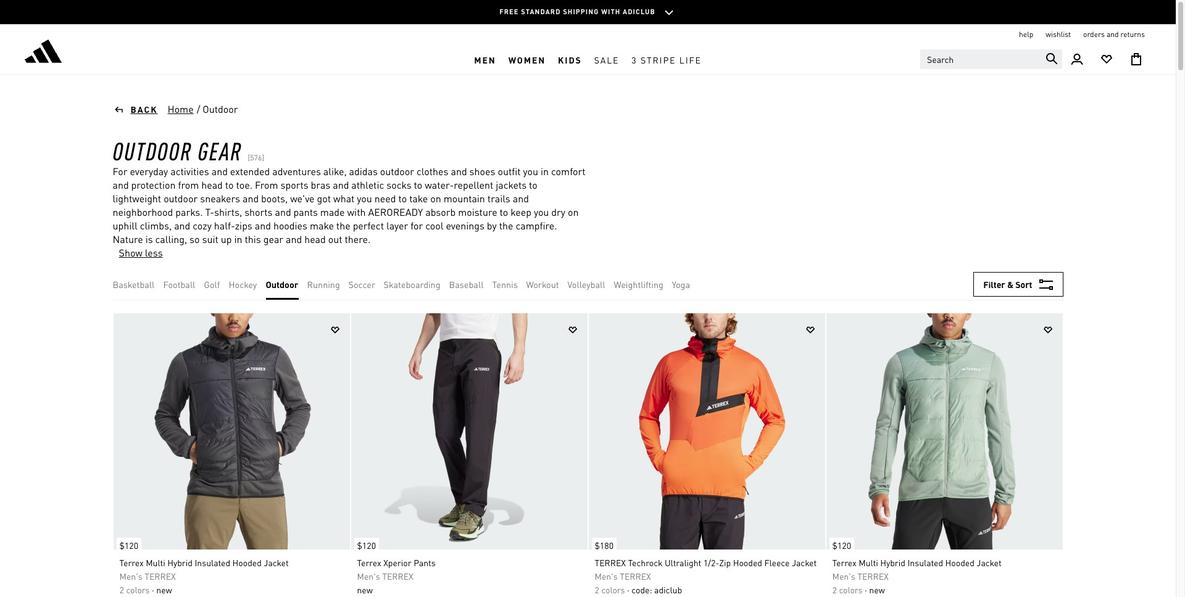 Task type: vqa. For each thing, say whether or not it's contained in the screenshot.
SALE link
yes



Task type: describe. For each thing, give the bounding box(es) containing it.
$120 link for men's terrex black terrex xperior pants image
[[351, 532, 379, 553]]

Search field
[[920, 49, 1062, 69]]

absorb
[[425, 206, 456, 218]]

2 vertical spatial you
[[534, 206, 549, 218]]

toe.
[[236, 178, 252, 191]]

athletic
[[351, 178, 384, 191]]

$120 link for men's terrex black terrex multi hybrid insulated hooded jacket image
[[113, 532, 141, 553]]

bras
[[311, 178, 330, 191]]

orders
[[1083, 30, 1105, 39]]

out
[[328, 233, 342, 246]]

protection
[[131, 178, 176, 191]]

jackets
[[496, 178, 527, 191]]

uphill
[[113, 219, 137, 232]]

stripe
[[641, 54, 676, 65]]

0 vertical spatial head
[[201, 178, 223, 191]]

make
[[310, 219, 334, 232]]

multi for $120 link associated with men's terrex green terrex multi hybrid insulated hooded jacket image
[[859, 557, 878, 568]]

1 vertical spatial in
[[234, 233, 242, 246]]

help
[[1019, 30, 1033, 39]]

2 inside terrex techrock ultralight 1/2-zip hooded fleece jacket men's terrex 2 colors · code: adiclub
[[595, 585, 599, 596]]

we've
[[290, 192, 315, 205]]

multi for $120 link for men's terrex black terrex multi hybrid insulated hooded jacket image
[[146, 557, 165, 568]]

clothes
[[417, 165, 448, 178]]

adidas
[[349, 165, 378, 178]]

1 horizontal spatial on
[[568, 206, 579, 218]]

outdoor inside list
[[266, 279, 298, 290]]

1/2-
[[703, 557, 719, 568]]

boots,
[[261, 192, 288, 205]]

new for $120 link for men's terrex black terrex multi hybrid insulated hooded jacket image
[[156, 585, 172, 596]]

and up sneakers
[[212, 165, 228, 178]]

kids
[[558, 54, 582, 65]]

show
[[119, 246, 142, 259]]

from
[[178, 178, 199, 191]]

orders and returns link
[[1083, 30, 1145, 40]]

with
[[601, 7, 621, 16]]

adiclub
[[654, 585, 682, 596]]

pants
[[294, 206, 318, 218]]

ultralight
[[665, 557, 701, 568]]

colors for $120 link for men's terrex black terrex multi hybrid insulated hooded jacket image
[[126, 585, 150, 596]]

workout link
[[526, 278, 559, 291]]

running link
[[307, 278, 340, 291]]

hooded inside terrex techrock ultralight 1/2-zip hooded fleece jacket men's terrex 2 colors · code: adiclub
[[733, 557, 762, 568]]

new for $120 link associated with men's terrex green terrex multi hybrid insulated hooded jacket image
[[869, 585, 885, 596]]

$120 link for men's terrex green terrex multi hybrid insulated hooded jacket image
[[826, 532, 854, 553]]

· for men's terrex green terrex multi hybrid insulated hooded jacket image
[[865, 585, 867, 596]]

so
[[190, 233, 200, 246]]

weightlifting link
[[614, 278, 663, 291]]

standard
[[521, 7, 561, 16]]

list containing basketball
[[113, 269, 699, 300]]

[576]
[[248, 153, 264, 162]]

trails
[[487, 192, 510, 205]]

football
[[163, 279, 195, 290]]

perfect
[[353, 219, 384, 232]]

everyday
[[130, 165, 168, 178]]

returns
[[1121, 30, 1145, 39]]

need
[[375, 192, 396, 205]]

fleece
[[764, 557, 790, 568]]

home
[[168, 102, 194, 115]]

less
[[145, 246, 163, 259]]

terrex for $120 link for men's terrex black terrex multi hybrid insulated hooded jacket image
[[119, 557, 144, 568]]

$180
[[595, 540, 614, 551]]

and down shorts
[[255, 219, 271, 232]]

main navigation element
[[281, 45, 895, 74]]

yoga
[[672, 279, 690, 290]]

$120 for $120 link associated with men's terrex green terrex multi hybrid insulated hooded jacket image
[[832, 540, 851, 551]]

extended
[[230, 165, 270, 178]]

layer
[[386, 219, 408, 232]]

1 horizontal spatial in
[[541, 165, 549, 178]]

skateboarding
[[384, 279, 440, 290]]

is
[[145, 233, 153, 246]]

and up repellent
[[451, 165, 467, 178]]

cool
[[425, 219, 443, 232]]

repellent
[[454, 178, 493, 191]]

1 horizontal spatial outdoor
[[380, 165, 414, 178]]

pants
[[414, 557, 435, 568]]

for
[[411, 219, 423, 232]]

colors for $120 link associated with men's terrex green terrex multi hybrid insulated hooded jacket image
[[839, 585, 863, 596]]

keep
[[511, 206, 531, 218]]

men link
[[468, 45, 502, 74]]

adiclub
[[623, 7, 655, 16]]

volleyball link
[[568, 278, 605, 291]]

2 the from the left
[[499, 219, 513, 232]]

new inside terrex xperior pants men's terrex new
[[357, 585, 373, 596]]

free
[[499, 7, 519, 16]]

0 vertical spatial outdoor
[[203, 102, 238, 115]]

to right jackets
[[529, 178, 537, 191]]

men's inside terrex techrock ultralight 1/2-zip hooded fleece jacket men's terrex 2 colors · code: adiclub
[[595, 571, 618, 582]]

1 vertical spatial you
[[357, 192, 372, 205]]

campfire.
[[516, 219, 557, 232]]

sale
[[594, 54, 619, 65]]

baseball
[[449, 279, 484, 290]]

orders and returns
[[1083, 30, 1145, 39]]

golf
[[204, 279, 220, 290]]

half-
[[214, 219, 235, 232]]

show less button
[[119, 246, 163, 260]]

hybrid for $120 link associated with men's terrex green terrex multi hybrid insulated hooded jacket image
[[880, 557, 905, 568]]

to down socks
[[398, 192, 407, 205]]

home link
[[167, 102, 194, 117]]

and right orders
[[1107, 30, 1119, 39]]

· for men's terrex black terrex multi hybrid insulated hooded jacket image
[[152, 585, 154, 596]]

hoodies
[[273, 219, 307, 232]]

jacket for men's terrex black terrex multi hybrid insulated hooded jacket image
[[264, 557, 289, 568]]

what
[[333, 192, 355, 205]]

there.
[[345, 233, 371, 246]]

hooded for men's terrex green terrex multi hybrid insulated hooded jacket image
[[945, 557, 975, 568]]

up
[[221, 233, 232, 246]]

1 horizontal spatial head
[[304, 233, 326, 246]]

hockey link
[[229, 278, 257, 291]]

terrex xperior pants men's terrex new
[[357, 557, 435, 596]]

zip
[[719, 557, 731, 568]]

hooded for men's terrex black terrex multi hybrid insulated hooded jacket image
[[232, 557, 262, 568]]

to down trails
[[500, 206, 508, 218]]

terrex for men's terrex black terrex xperior pants image's $120 link
[[357, 557, 381, 568]]

tennis link
[[492, 278, 518, 291]]

parks.
[[175, 206, 203, 218]]



Task type: locate. For each thing, give the bounding box(es) containing it.
2 horizontal spatial hooded
[[945, 557, 975, 568]]

to left toe. on the top
[[225, 178, 234, 191]]

outdoor up socks
[[380, 165, 414, 178]]

with
[[347, 206, 366, 218]]

filter
[[983, 279, 1005, 290]]

jacket
[[264, 557, 289, 568], [792, 557, 817, 568], [977, 557, 1002, 568]]

moisture
[[458, 206, 497, 218]]

hybrid for $120 link for men's terrex black terrex multi hybrid insulated hooded jacket image
[[167, 557, 193, 568]]

1 horizontal spatial outdoor
[[203, 102, 238, 115]]

and down hoodies
[[286, 233, 302, 246]]

·
[[152, 585, 154, 596], [627, 585, 629, 596], [865, 585, 867, 596]]

men's inside terrex xperior pants men's terrex new
[[357, 571, 380, 582]]

3 2 from the left
[[832, 585, 837, 596]]

1 horizontal spatial $120 link
[[351, 532, 379, 553]]

1 horizontal spatial hybrid
[[880, 557, 905, 568]]

football link
[[163, 278, 195, 291]]

1 · from the left
[[152, 585, 154, 596]]

men's terrex black terrex xperior pants image
[[351, 314, 587, 550]]

weightlifting
[[614, 279, 663, 290]]

1 horizontal spatial 2
[[595, 585, 599, 596]]

for
[[113, 165, 127, 178]]

you up campfire.
[[534, 206, 549, 218]]

2 horizontal spatial $120
[[832, 540, 851, 551]]

list
[[113, 269, 699, 300]]

terrex multi hybrid insulated hooded jacket men's terrex 2 colors · new for $120 link for men's terrex black terrex multi hybrid insulated hooded jacket image
[[119, 557, 289, 596]]

outfit
[[498, 165, 521, 178]]

1 the from the left
[[336, 219, 350, 232]]

0 horizontal spatial jacket
[[264, 557, 289, 568]]

insulated for $120 link associated with men's terrex green terrex multi hybrid insulated hooded jacket image
[[908, 557, 943, 568]]

1 men's from the left
[[119, 571, 142, 582]]

3 · from the left
[[865, 585, 867, 596]]

3 stripe life
[[632, 54, 702, 65]]

2 horizontal spatial colors
[[839, 585, 863, 596]]

3 hooded from the left
[[945, 557, 975, 568]]

workout
[[526, 279, 559, 290]]

outdoor down from
[[164, 192, 198, 205]]

sale link
[[588, 45, 625, 74]]

men's terrex orange terrex techrock ultralight 1/2-zip hooded fleece jacket image
[[589, 314, 825, 550]]

2 new from the left
[[357, 585, 373, 596]]

soccer link
[[348, 278, 375, 291]]

0 horizontal spatial outdoor
[[164, 192, 198, 205]]

3
[[632, 54, 637, 65]]

1 vertical spatial on
[[568, 206, 579, 218]]

colors inside terrex techrock ultralight 1/2-zip hooded fleece jacket men's terrex 2 colors · code: adiclub
[[601, 585, 625, 596]]

from
[[255, 178, 278, 191]]

4 men's from the left
[[832, 571, 855, 582]]

in
[[541, 165, 549, 178], [234, 233, 242, 246]]

1 horizontal spatial jacket
[[792, 557, 817, 568]]

1 vertical spatial head
[[304, 233, 326, 246]]

0 vertical spatial outdoor
[[380, 165, 414, 178]]

1 hooded from the left
[[232, 557, 262, 568]]

filter & sort
[[983, 279, 1032, 290]]

you right outfit
[[523, 165, 538, 178]]

by
[[487, 219, 497, 232]]

to up take at the top left of the page
[[414, 178, 422, 191]]

1 horizontal spatial insulated
[[908, 557, 943, 568]]

1 hybrid from the left
[[167, 557, 193, 568]]

2 for $120 link for men's terrex black terrex multi hybrid insulated hooded jacket image
[[119, 585, 124, 596]]

2 horizontal spatial outdoor
[[266, 279, 298, 290]]

1 jacket from the left
[[264, 557, 289, 568]]

outdoor
[[380, 165, 414, 178], [164, 192, 198, 205]]

2 insulated from the left
[[908, 557, 943, 568]]

terrex inside terrex xperior pants men's terrex new
[[357, 557, 381, 568]]

shorts
[[245, 206, 273, 218]]

on down water-
[[430, 192, 441, 205]]

sort
[[1016, 279, 1032, 290]]

2 · from the left
[[627, 585, 629, 596]]

2 colors from the left
[[601, 585, 625, 596]]

wishlist link
[[1046, 30, 1071, 40]]

0 vertical spatial you
[[523, 165, 538, 178]]

2 for $120 link associated with men's terrex green terrex multi hybrid insulated hooded jacket image
[[832, 585, 837, 596]]

1 multi from the left
[[146, 557, 165, 568]]

jacket for men's terrex green terrex multi hybrid insulated hooded jacket image
[[977, 557, 1002, 568]]

3 $120 from the left
[[832, 540, 851, 551]]

1 horizontal spatial hooded
[[733, 557, 762, 568]]

outdoor right hockey
[[266, 279, 298, 290]]

0 horizontal spatial multi
[[146, 557, 165, 568]]

3 colors from the left
[[839, 585, 863, 596]]

0 horizontal spatial hybrid
[[167, 557, 193, 568]]

$120
[[119, 540, 138, 551], [357, 540, 376, 551], [832, 540, 851, 551]]

2 horizontal spatial $120 link
[[826, 532, 854, 553]]

gear
[[263, 233, 283, 246]]

help link
[[1019, 30, 1033, 40]]

activities
[[170, 165, 209, 178]]

$120 link
[[113, 532, 141, 553], [351, 532, 379, 553], [826, 532, 854, 553]]

0 horizontal spatial terrex
[[119, 557, 144, 568]]

2 jacket from the left
[[792, 557, 817, 568]]

and up hoodies
[[275, 206, 291, 218]]

insulated for $120 link for men's terrex black terrex multi hybrid insulated hooded jacket image
[[195, 557, 230, 568]]

0 horizontal spatial ·
[[152, 585, 154, 596]]

skateboarding link
[[384, 278, 440, 291]]

0 horizontal spatial insulated
[[195, 557, 230, 568]]

3 new from the left
[[869, 585, 885, 596]]

men's
[[119, 571, 142, 582], [357, 571, 380, 582], [595, 571, 618, 582], [832, 571, 855, 582]]

outdoor right home
[[203, 102, 238, 115]]

1 insulated from the left
[[195, 557, 230, 568]]

shipping
[[563, 7, 599, 16]]

0 vertical spatial in
[[541, 165, 549, 178]]

outdoor up the protection
[[113, 135, 192, 166]]

0 horizontal spatial colors
[[126, 585, 150, 596]]

1 vertical spatial outdoor
[[113, 135, 192, 166]]

2 men's from the left
[[357, 571, 380, 582]]

0 horizontal spatial new
[[156, 585, 172, 596]]

1 horizontal spatial terrex multi hybrid insulated hooded jacket men's terrex 2 colors · new
[[832, 557, 1002, 596]]

you
[[523, 165, 538, 178], [357, 192, 372, 205], [534, 206, 549, 218]]

terrex techrock ultralight 1/2-zip hooded fleece jacket men's terrex 2 colors · code: adiclub
[[595, 557, 817, 596]]

code:
[[632, 585, 652, 596]]

the
[[336, 219, 350, 232], [499, 219, 513, 232]]

adventures
[[272, 165, 321, 178]]

1 horizontal spatial terrex
[[357, 557, 381, 568]]

and down the parks.
[[174, 219, 190, 232]]

3 men's from the left
[[595, 571, 618, 582]]

1 horizontal spatial the
[[499, 219, 513, 232]]

tennis
[[492, 279, 518, 290]]

women
[[508, 54, 546, 65]]

men's terrex green terrex multi hybrid insulated hooded jacket image
[[826, 314, 1063, 550]]

volleyball
[[568, 279, 605, 290]]

in right up
[[234, 233, 242, 246]]

outdoor
[[203, 102, 238, 115], [113, 135, 192, 166], [266, 279, 298, 290]]

on
[[430, 192, 441, 205], [568, 206, 579, 218]]

socks
[[387, 178, 411, 191]]

$180 link
[[589, 532, 617, 553]]

1 $120 from the left
[[119, 540, 138, 551]]

2 vertical spatial outdoor
[[266, 279, 298, 290]]

sports
[[281, 178, 308, 191]]

1 2 from the left
[[119, 585, 124, 596]]

2 terrex multi hybrid insulated hooded jacket men's terrex 2 colors · new from the left
[[832, 557, 1002, 596]]

2 $120 link from the left
[[351, 532, 379, 553]]

3 terrex from the left
[[832, 557, 857, 568]]

colors
[[126, 585, 150, 596], [601, 585, 625, 596], [839, 585, 863, 596]]

3 jacket from the left
[[977, 557, 1002, 568]]

t-
[[205, 206, 214, 218]]

yoga link
[[672, 278, 690, 291]]

2 hybrid from the left
[[880, 557, 905, 568]]

wishlist
[[1046, 30, 1071, 39]]

nature
[[113, 233, 143, 246]]

2 $120 from the left
[[357, 540, 376, 551]]

2 terrex from the left
[[357, 557, 381, 568]]

sneakers
[[200, 192, 240, 205]]

2 horizontal spatial ·
[[865, 585, 867, 596]]

life
[[679, 54, 702, 65]]

running
[[307, 279, 340, 290]]

the up out
[[336, 219, 350, 232]]

evenings
[[446, 219, 484, 232]]

this
[[245, 233, 261, 246]]

1 horizontal spatial $120
[[357, 540, 376, 551]]

mountain
[[444, 192, 485, 205]]

0 horizontal spatial head
[[201, 178, 223, 191]]

1 horizontal spatial new
[[357, 585, 373, 596]]

basketball
[[113, 279, 154, 290]]

1 colors from the left
[[126, 585, 150, 596]]

$120 for $120 link for men's terrex black terrex multi hybrid insulated hooded jacket image
[[119, 540, 138, 551]]

1 horizontal spatial ·
[[627, 585, 629, 596]]

0 horizontal spatial terrex multi hybrid insulated hooded jacket men's terrex 2 colors · new
[[119, 557, 289, 596]]

0 horizontal spatial in
[[234, 233, 242, 246]]

got
[[317, 192, 331, 205]]

on right dry
[[568, 206, 579, 218]]

and down toe. on the top
[[243, 192, 259, 205]]

to
[[225, 178, 234, 191], [414, 178, 422, 191], [529, 178, 537, 191], [398, 192, 407, 205], [500, 206, 508, 218]]

0 horizontal spatial $120 link
[[113, 532, 141, 553]]

0 horizontal spatial outdoor
[[113, 135, 192, 166]]

2 horizontal spatial new
[[869, 585, 885, 596]]

2 multi from the left
[[859, 557, 878, 568]]

outdoor link
[[266, 278, 298, 291]]

aeroready
[[368, 206, 423, 218]]

0 horizontal spatial hooded
[[232, 557, 262, 568]]

kids link
[[552, 45, 588, 74]]

new
[[156, 585, 172, 596], [357, 585, 373, 596], [869, 585, 885, 596]]

alike,
[[323, 165, 347, 178]]

3 $120 link from the left
[[826, 532, 854, 553]]

· inside terrex techrock ultralight 1/2-zip hooded fleece jacket men's terrex 2 colors · code: adiclub
[[627, 585, 629, 596]]

1 vertical spatial outdoor
[[164, 192, 198, 205]]

water-
[[425, 178, 454, 191]]

2 horizontal spatial jacket
[[977, 557, 1002, 568]]

techrock
[[628, 557, 663, 568]]

2 hooded from the left
[[733, 557, 762, 568]]

0 horizontal spatial on
[[430, 192, 441, 205]]

hybrid
[[167, 557, 193, 568], [880, 557, 905, 568]]

men's terrex black terrex multi hybrid insulated hooded jacket image
[[113, 314, 350, 550]]

2 horizontal spatial 2
[[832, 585, 837, 596]]

and up the keep
[[513, 192, 529, 205]]

head up sneakers
[[201, 178, 223, 191]]

climbs,
[[140, 219, 172, 232]]

take
[[409, 192, 428, 205]]

for everyday activities and extended adventures alike, adidas outdoor clothes and shoes outfit you in comfort and protection from head to toe. from sports bras and athletic socks to water-repellent jackets to lightweight outdoor sneakers and boots, we've got what you need to take on mountain trails and neighborhood parks. t-shirts, shorts and pants made with aeroready absorb moisture to keep you dry on uphill climbs, and cozy half-zips and hoodies make the perfect layer for cool evenings by the campfire. nature is calling, so suit up in this gear and head out there. show less
[[113, 165, 585, 259]]

0 vertical spatial on
[[430, 192, 441, 205]]

baseball link
[[449, 278, 484, 291]]

terrex multi hybrid insulated hooded jacket men's terrex 2 colors · new for $120 link associated with men's terrex green terrex multi hybrid insulated hooded jacket image
[[832, 557, 1002, 596]]

soccer
[[348, 279, 375, 290]]

in left comfort
[[541, 165, 549, 178]]

2 horizontal spatial terrex
[[832, 557, 857, 568]]

1 new from the left
[[156, 585, 172, 596]]

and up the what
[[333, 178, 349, 191]]

1 horizontal spatial colors
[[601, 585, 625, 596]]

0 horizontal spatial $120
[[119, 540, 138, 551]]

multi
[[146, 557, 165, 568], [859, 557, 878, 568]]

zips
[[235, 219, 252, 232]]

0 horizontal spatial 2
[[119, 585, 124, 596]]

terrex for $120 link associated with men's terrex green terrex multi hybrid insulated hooded jacket image
[[832, 557, 857, 568]]

1 $120 link from the left
[[113, 532, 141, 553]]

and down for
[[113, 178, 129, 191]]

you down athletic on the top left of page
[[357, 192, 372, 205]]

terrex inside terrex xperior pants men's terrex new
[[382, 571, 413, 582]]

jacket inside terrex techrock ultralight 1/2-zip hooded fleece jacket men's terrex 2 colors · code: adiclub
[[792, 557, 817, 568]]

head down make
[[304, 233, 326, 246]]

2 2 from the left
[[595, 585, 599, 596]]

1 terrex from the left
[[119, 557, 144, 568]]

0 horizontal spatial the
[[336, 219, 350, 232]]

terrex multi hybrid insulated hooded jacket men's terrex 2 colors · new
[[119, 557, 289, 596], [832, 557, 1002, 596]]

the right "by" at top
[[499, 219, 513, 232]]

shoes
[[469, 165, 495, 178]]

1 terrex multi hybrid insulated hooded jacket men's terrex 2 colors · new from the left
[[119, 557, 289, 596]]

1 horizontal spatial multi
[[859, 557, 878, 568]]

lightweight
[[113, 192, 161, 205]]

$120 for men's terrex black terrex xperior pants image's $120 link
[[357, 540, 376, 551]]



